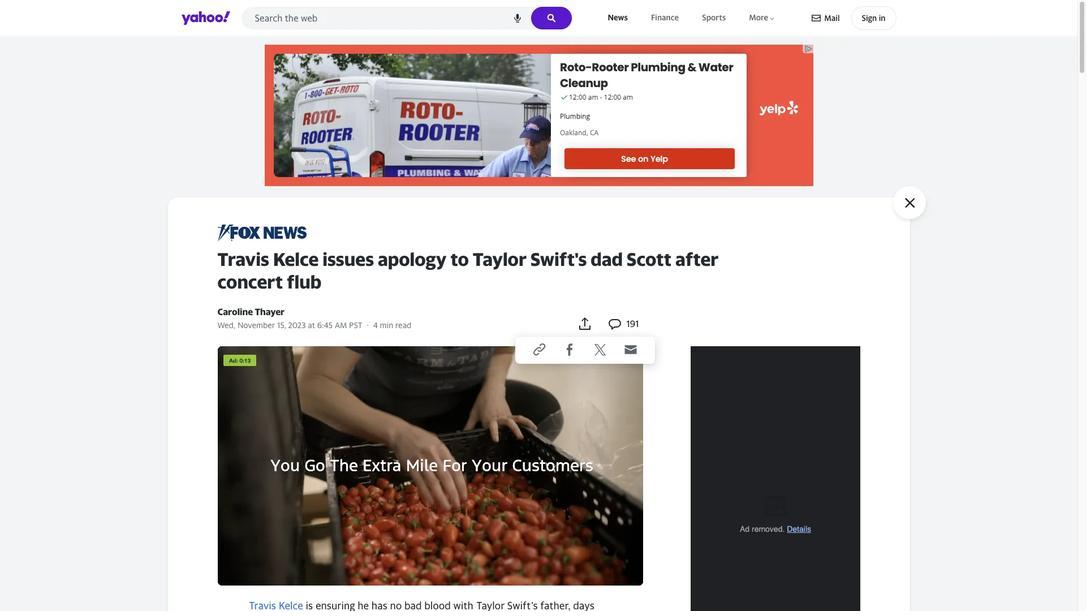 Task type: vqa. For each thing, say whether or not it's contained in the screenshot.
Sports
yes



Task type: locate. For each thing, give the bounding box(es) containing it.
finance
[[652, 13, 679, 22]]

toolbar containing mail
[[813, 6, 897, 30]]

concert
[[218, 271, 283, 293]]

advertisement region
[[265, 45, 814, 186], [691, 346, 861, 611]]

15,
[[277, 320, 286, 330]]

toolbar
[[813, 6, 897, 30]]

sign
[[862, 13, 878, 23]]

news link
[[606, 10, 631, 25]]

read
[[396, 320, 412, 330]]

am
[[335, 320, 347, 330]]

november
[[238, 320, 275, 330]]

swift's
[[531, 249, 587, 270]]

mail link
[[813, 8, 840, 28]]

advertisement region inside "travis kelce issues apology to taylor swift's dad scott after concert flub" article
[[691, 346, 861, 611]]

sports
[[703, 13, 727, 22]]

1 vertical spatial advertisement region
[[691, 346, 861, 611]]

more button
[[747, 10, 779, 25]]

flub
[[287, 271, 322, 293]]

player iframe element
[[218, 346, 643, 586]]

sign in
[[862, 13, 886, 23]]

min
[[380, 320, 394, 330]]

wed,
[[218, 320, 236, 330]]

0 vertical spatial advertisement region
[[265, 45, 814, 186]]

issues
[[323, 249, 374, 270]]

travis kelce issues apology to taylor swift's dad scott after concert flub
[[218, 249, 719, 293]]

scott
[[627, 249, 672, 270]]

None search field
[[241, 7, 572, 33]]



Task type: describe. For each thing, give the bounding box(es) containing it.
sports link
[[700, 10, 729, 25]]

sign in link
[[852, 6, 897, 30]]

taylor
[[473, 249, 527, 270]]

caroline thayer wed, november 15, 2023 at 6:45 am pst · 4 min read
[[218, 306, 412, 330]]

to
[[451, 249, 469, 270]]

191
[[627, 318, 639, 330]]

·
[[367, 320, 369, 330]]

Search query text field
[[241, 7, 572, 29]]

after
[[676, 249, 719, 270]]

travis
[[218, 249, 269, 270]]

dad
[[591, 249, 623, 270]]

search image
[[547, 14, 556, 23]]

travis kelce issues apology to taylor swift's dad scott after concert flub article
[[218, 225, 872, 611]]

apology
[[378, 249, 447, 270]]

thayer
[[255, 306, 285, 318]]

pst
[[349, 320, 363, 330]]

mail
[[825, 13, 840, 23]]

more
[[750, 13, 769, 22]]

191 link
[[609, 316, 639, 332]]

6:45
[[317, 320, 333, 330]]

2023
[[288, 320, 306, 330]]

kelce
[[273, 249, 319, 270]]

4
[[374, 320, 378, 330]]

in
[[880, 13, 886, 23]]

news
[[608, 13, 628, 22]]

fox news image
[[218, 225, 307, 242]]

at
[[308, 320, 315, 330]]

caroline
[[218, 306, 253, 318]]

finance link
[[649, 10, 682, 25]]



